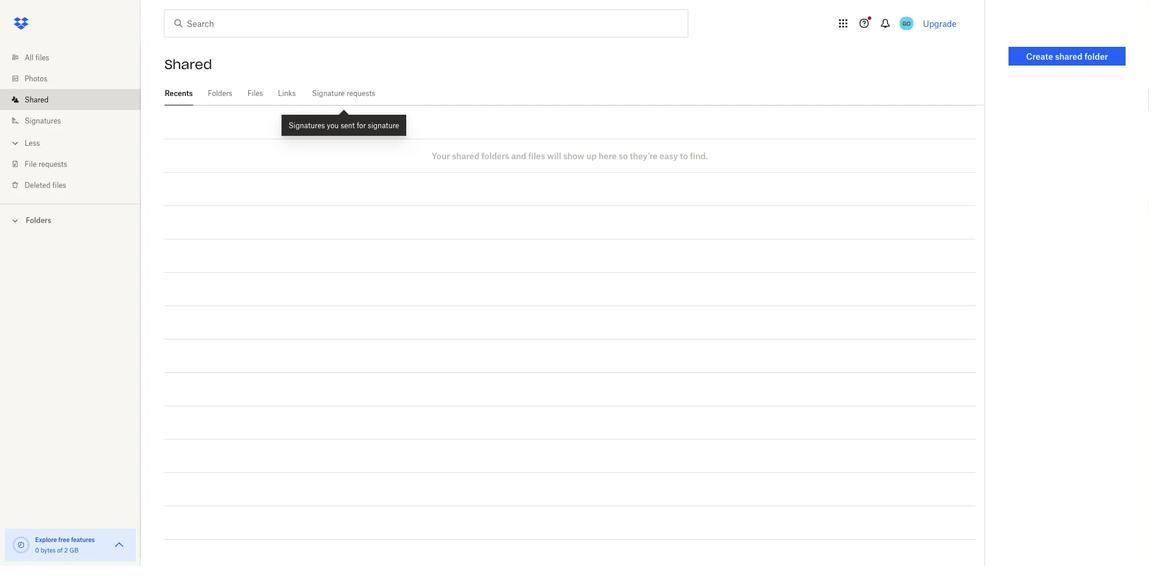 Task type: locate. For each thing, give the bounding box(es) containing it.
shared list item
[[0, 89, 140, 110]]

requests inside "link"
[[347, 89, 375, 98]]

folders inside button
[[26, 216, 51, 225]]

1 horizontal spatial requests
[[347, 89, 375, 98]]

gb
[[69, 546, 79, 554]]

all
[[25, 53, 34, 62]]

folders down deleted
[[26, 216, 51, 225]]

shared down photos
[[25, 95, 49, 104]]

upgrade
[[923, 18, 957, 28]]

0 horizontal spatial files
[[35, 53, 49, 62]]

1 horizontal spatial files
[[52, 181, 66, 189]]

shared for your
[[452, 151, 479, 161]]

0 horizontal spatial requests
[[39, 160, 67, 168]]

signature requests link
[[310, 82, 377, 104]]

so
[[619, 151, 628, 161]]

folders left files
[[208, 89, 232, 98]]

shared for create
[[1055, 51, 1083, 61]]

your
[[432, 151, 450, 161]]

shared
[[164, 56, 212, 73], [25, 95, 49, 104]]

0 vertical spatial files
[[35, 53, 49, 62]]

1 vertical spatial shared
[[452, 151, 479, 161]]

file requests
[[25, 160, 67, 168]]

requests
[[347, 89, 375, 98], [39, 160, 67, 168]]

signatures link
[[9, 110, 140, 131]]

deleted files
[[25, 181, 66, 189]]

folders button
[[0, 211, 140, 229]]

1 horizontal spatial shared
[[164, 56, 212, 73]]

0 horizontal spatial folders
[[26, 216, 51, 225]]

signatures for signatures you sent for signature
[[289, 121, 325, 130]]

files right deleted
[[52, 181, 66, 189]]

0 vertical spatial requests
[[347, 89, 375, 98]]

photos
[[25, 74, 47, 83]]

1 vertical spatial shared
[[25, 95, 49, 104]]

1 horizontal spatial folders
[[208, 89, 232, 98]]

files inside 'link'
[[35, 53, 49, 62]]

files
[[35, 53, 49, 62], [528, 151, 545, 161], [52, 181, 66, 189]]

you
[[327, 121, 339, 130]]

shared right your
[[452, 151, 479, 161]]

shared inside button
[[1055, 51, 1083, 61]]

0 vertical spatial shared
[[164, 56, 212, 73]]

deleted files link
[[9, 174, 140, 196]]

1 vertical spatial folders
[[26, 216, 51, 225]]

photos link
[[9, 68, 140, 89]]

0 horizontal spatial signatures
[[25, 116, 61, 125]]

0 vertical spatial shared
[[1055, 51, 1083, 61]]

2 vertical spatial files
[[52, 181, 66, 189]]

1 horizontal spatial signatures
[[289, 121, 325, 130]]

requests right file
[[39, 160, 67, 168]]

create
[[1026, 51, 1053, 61]]

quota usage element
[[12, 536, 30, 554]]

links
[[278, 89, 296, 98]]

0 vertical spatial folders
[[208, 89, 232, 98]]

1 horizontal spatial shared
[[1055, 51, 1083, 61]]

files left will
[[528, 151, 545, 161]]

signatures left you
[[289, 121, 325, 130]]

to
[[680, 151, 688, 161]]

requests up for
[[347, 89, 375, 98]]

1 vertical spatial requests
[[39, 160, 67, 168]]

all files link
[[9, 47, 140, 68]]

shared
[[1055, 51, 1083, 61], [452, 151, 479, 161]]

go button
[[897, 14, 916, 33]]

shared left folder
[[1055, 51, 1083, 61]]

signatures
[[25, 116, 61, 125], [289, 121, 325, 130]]

signatures up less
[[25, 116, 61, 125]]

create shared folder
[[1026, 51, 1108, 61]]

Search in folder "Dropbox" text field
[[187, 17, 664, 30]]

folders
[[208, 89, 232, 98], [26, 216, 51, 225]]

sent
[[341, 121, 355, 130]]

recents link
[[164, 82, 193, 104]]

tab list containing recents
[[164, 82, 985, 105]]

0 horizontal spatial shared
[[25, 95, 49, 104]]

tab list
[[164, 82, 985, 105]]

list
[[0, 40, 140, 204]]

of
[[57, 546, 63, 554]]

file
[[25, 160, 37, 168]]

for
[[357, 121, 366, 130]]

files
[[247, 89, 263, 98]]

your shared folders and files will show up here so they're easy to find.
[[432, 151, 708, 161]]

links link
[[277, 82, 296, 104]]

requests inside 'list'
[[39, 160, 67, 168]]

signature requests
[[312, 89, 375, 98]]

signature
[[312, 89, 345, 98]]

shared up recents link
[[164, 56, 212, 73]]

signature
[[368, 121, 399, 130]]

1 vertical spatial files
[[528, 151, 545, 161]]

0 horizontal spatial shared
[[452, 151, 479, 161]]

folder
[[1085, 51, 1108, 61]]

files right 'all'
[[35, 53, 49, 62]]



Task type: vqa. For each thing, say whether or not it's contained in the screenshot.
Get signatures "get"
no



Task type: describe. For each thing, give the bounding box(es) containing it.
folders inside tab list
[[208, 89, 232, 98]]

deleted
[[25, 181, 51, 189]]

easy
[[660, 151, 678, 161]]

less image
[[9, 137, 21, 149]]

shared link
[[9, 89, 140, 110]]

0
[[35, 546, 39, 554]]

requests for file requests
[[39, 160, 67, 168]]

less
[[25, 138, 40, 147]]

up
[[586, 151, 597, 161]]

files for deleted files
[[52, 181, 66, 189]]

folders
[[481, 151, 509, 161]]

upgrade link
[[923, 18, 957, 28]]

bytes
[[41, 546, 56, 554]]

show
[[563, 151, 584, 161]]

free
[[58, 536, 70, 543]]

2
[[64, 546, 68, 554]]

create shared folder button
[[1009, 47, 1126, 66]]

explore
[[35, 536, 57, 543]]

find.
[[690, 151, 708, 161]]

signatures you sent for signature
[[289, 121, 399, 130]]

folders link
[[207, 82, 233, 104]]

signatures for signatures
[[25, 116, 61, 125]]

features
[[71, 536, 95, 543]]

dropbox image
[[9, 12, 33, 35]]

2 horizontal spatial files
[[528, 151, 545, 161]]

they're
[[630, 151, 658, 161]]

explore free features 0 bytes of 2 gb
[[35, 536, 95, 554]]

files for all files
[[35, 53, 49, 62]]

here
[[599, 151, 617, 161]]

requests for signature requests
[[347, 89, 375, 98]]

will
[[547, 151, 561, 161]]

shared inside list item
[[25, 95, 49, 104]]

list containing all files
[[0, 40, 140, 204]]

recents
[[165, 89, 193, 98]]

file requests link
[[9, 153, 140, 174]]

files link
[[247, 82, 263, 104]]

go
[[902, 20, 911, 27]]

all files
[[25, 53, 49, 62]]

and
[[511, 151, 526, 161]]



